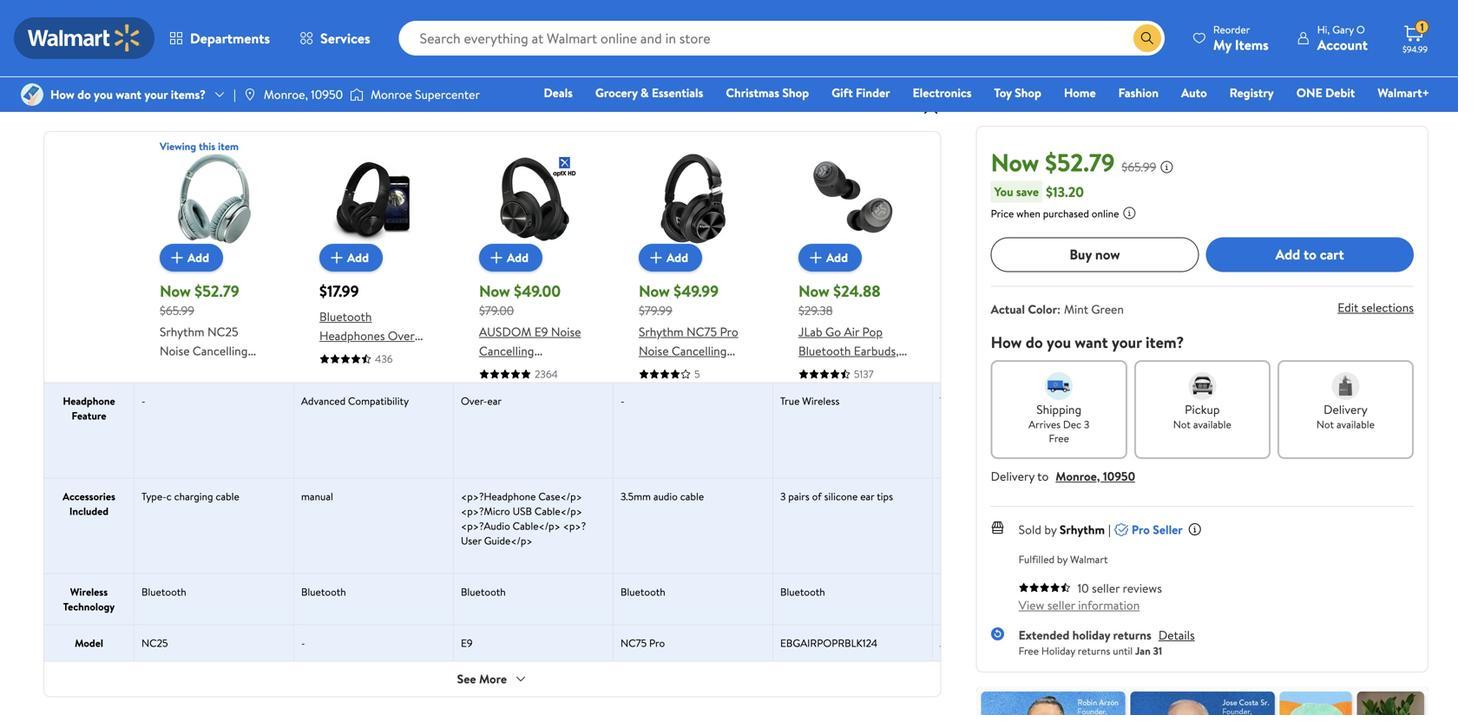 Task type: describe. For each thing, give the bounding box(es) containing it.
stereo inside now $52.79 $65.99 srhythm nc25 noise cancelling headphones bluetooth 5.3,anc stereo headset over-ear with hi- fi,mic,50h playtime,low latency game mode
[[160, 400, 195, 417]]

more
[[479, 670, 507, 687]]

cancelling for $49.00
[[479, 342, 534, 359]]

add to cart image for $17.99
[[326, 247, 347, 268]]

by for sold
[[1044, 521, 1057, 538]]

1 horizontal spatial returns
[[1113, 626, 1152, 643]]

headphones inside now $52.79 $65.99 srhythm nc25 noise cancelling headphones bluetooth 5.3,anc stereo headset over-ear with hi- fi,mic,50h playtime,low latency game mode
[[160, 362, 225, 378]]

to right the aim
[[105, 39, 117, 56]]

headset inside $17.99 bluetooth headphones over ear, hi-fi stereo wireless foldable headset with soft memory-protein earmuffs, built-in mic and wired mode for pc/cell phones/tv(black)
[[319, 385, 363, 401]]

hours
[[703, 400, 735, 417]]

0 vertical spatial |
[[233, 86, 236, 103]]

mode inside now $52.79 $65.99 srhythm nc25 noise cancelling headphones bluetooth 5.3,anc stereo headset over-ear with hi- fi,mic,50h playtime,low latency game mode
[[238, 476, 268, 493]]

do for how do you want your item?
[[1026, 331, 1043, 353]]

1 horizontal spatial |
[[1108, 521, 1111, 538]]

srhythm for $49.99
[[639, 323, 684, 340]]

how for how do you want your item?
[[991, 331, 1022, 353]]

in
[[402, 423, 411, 440]]

seamless
[[159, 9, 206, 26]]

ear inside now $52.79 $65.99 srhythm nc25 noise cancelling headphones bluetooth 5.3,anc stereo headset over-ear with hi- fi,mic,50h playtime,low latency game mode
[[187, 419, 204, 436]]

do for how do you want your items?
[[77, 86, 91, 103]]

 image for monroe, 10950
[[243, 88, 257, 102]]

mic
[[319, 442, 339, 459]]

extended
[[1019, 626, 1070, 643]]

monroe, 10950 button
[[1056, 468, 1135, 485]]

jlab go air pop bluetooth earbuds, true wireless with charging case, lilac image
[[808, 154, 898, 244]]

nc75 pro cell
[[614, 625, 773, 661]]

bluetooth up ebgairpoprblk124
[[780, 585, 825, 599]]

2 the from the left
[[499, 0, 517, 11]]

10
[[1078, 580, 1089, 597]]

music
[[209, 9, 239, 26]]

over-ear cell
[[454, 383, 614, 478]]

type-c charging cable cell
[[135, 479, 294, 573]]

available for pickup
[[1193, 417, 1232, 432]]

add for $49.99
[[667, 249, 688, 266]]

1 latency from the left
[[88, 0, 126, 11]]

until
[[1113, 643, 1133, 658]]

$52.79 for now $52.79
[[1045, 145, 1115, 179]]

how do you want your item?
[[991, 331, 1184, 353]]

now $49.00 $79.00 ausdom e9 noise cancelling headphones,wireless bluetooth over ear headphones with microphone - black
[[479, 280, 591, 436]]

3.5mm audio cable
[[621, 489, 704, 504]]

0 horizontal spatial returns
[[1078, 643, 1111, 658]]

compatibility
[[348, 394, 409, 408]]

charging inside now $24.88 $29.38 jlab go air pop bluetooth earbuds, true wireless with charging case, lilac
[[799, 381, 847, 398]]

wireless technology
[[63, 585, 115, 614]]

row containing accessories included
[[44, 478, 1458, 573]]

$52.79 for now $52.79 $65.99 srhythm nc25 noise cancelling headphones bluetooth 5.3,anc stereo headset over-ear with hi- fi,mic,50h playtime,low latency game mode
[[195, 280, 239, 302]]

2 horizontal spatial pro
[[1132, 521, 1150, 538]]

ear inside now $49.99 $79.99 srhythm nc75 pro noise cancelling headphones bluetooth v5.0 wireless,40 hours playtime over-ear with microphones for tv/pc/cell phone
[[715, 419, 732, 436]]

deals link
[[536, 83, 581, 102]]

headphones inside $17.99 bluetooth headphones over ear, hi-fi stereo wireless foldable headset with soft memory-protein earmuffs, built-in mic and wired mode for pc/cell phones/tv(black)
[[319, 327, 385, 344]]

2 cable from the left
[[680, 489, 704, 504]]

user
[[461, 533, 482, 548]]

air
[[844, 323, 859, 340]]

intent image for pickup image
[[1189, 372, 1216, 400]]

pro inside now $49.99 $79.99 srhythm nc75 pro noise cancelling headphones bluetooth v5.0 wireless,40 hours playtime over-ear with microphones for tv/pc/cell phone
[[720, 323, 738, 340]]

manufacturers,
[[334, 39, 413, 56]]

$65.99 inside now $52.79 $65.99 srhythm nc25 noise cancelling headphones bluetooth 5.3,anc stereo headset over-ear with hi- fi,mic,50h playtime,low latency game mode
[[160, 302, 194, 319]]

hi- inside $17.99 bluetooth headphones over ear, hi-fi stereo wireless foldable headset with soft memory-protein earmuffs, built-in mic and wired mode for pc/cell phones/tv(black)
[[342, 346, 359, 363]]

ebgairpoprblk124 cell
[[773, 625, 933, 661]]

shop for christmas shop
[[782, 84, 809, 101]]

3.5mm audio cable cell
[[614, 479, 773, 573]]

you
[[994, 183, 1013, 200]]

see inside see more button
[[457, 670, 476, 687]]

fi,mic,50h
[[160, 438, 218, 455]]

button
[[364, 0, 400, 11]]

we
[[689, 39, 704, 56]]

noise for $52.79
[[160, 342, 190, 359]]

add to cart button
[[1206, 237, 1414, 272]]

4 bluetooth cell from the left
[[614, 574, 773, 625]]

fi
[[359, 346, 368, 363]]

charging case
[[940, 489, 1004, 504]]

grocery
[[595, 84, 638, 101]]

$17.99 bluetooth headphones over ear, hi-fi stereo wireless foldable headset with soft memory-protein earmuffs, built-in mic and wired mode for pc/cell phones/tv(black)
[[319, 280, 428, 497]]

charging case cell
[[933, 479, 1093, 573]]

bluetooth up nc75 pro
[[621, 585, 666, 599]]

details button
[[1159, 626, 1195, 643]]

seller
[[1153, 521, 1183, 538]]

low latency gaming mode: only press the multi-function button three times, enter the low latency gaming mode. enable you to experience the immersive gaming environment with seamless music
[[64, 0, 909, 26]]

shipping arrives dec 3 free
[[1029, 401, 1090, 446]]

now for now $52.79 $65.99 srhythm nc25 noise cancelling headphones bluetooth 5.3,anc stereo headset over-ear with hi- fi,mic,50h playtime,low latency game mode
[[160, 280, 191, 302]]

436
[[375, 352, 393, 366]]

headphones inside now $49.99 $79.99 srhythm nc75 pro noise cancelling headphones bluetooth v5.0 wireless,40 hours playtime over-ear with microphones for tv/pc/cell phone
[[639, 362, 704, 378]]

3 the from the left
[[793, 0, 811, 11]]

online
[[1092, 206, 1119, 221]]

ear,
[[319, 346, 339, 363]]

1 vertical spatial monroe,
[[1056, 468, 1100, 485]]

for inside now $49.99 $79.99 srhythm nc75 pro noise cancelling headphones bluetooth v5.0 wireless,40 hours playtime over-ear with microphones for tv/pc/cell phone
[[639, 457, 654, 474]]

fulfilled
[[1019, 552, 1055, 567]]

reorder my items
[[1213, 22, 1269, 54]]

manual cell
[[294, 479, 454, 573]]

bluetooth headphones over ear, hi-fi stereo wireless foldable headset with soft memory-protein earmuffs, built-in mic and wired mode for pc/cell phones/tv(black) image
[[329, 154, 419, 244]]

compare with similar items image
[[921, 100, 941, 121]]

over-ear
[[461, 394, 502, 408]]

stereo inside $17.99 bluetooth headphones over ear, hi-fi stereo wireless foldable headset with soft memory-protein earmuffs, built-in mic and wired mode for pc/cell phones/tv(black)
[[371, 346, 406, 363]]

hi, gary o account
[[1317, 22, 1368, 54]]

your for item?
[[1112, 331, 1142, 353]]

our
[[836, 39, 853, 56]]

$17.99 group
[[319, 154, 429, 497]]

account
[[1317, 35, 1368, 54]]

bluetooth up aaablk100002890
[[940, 585, 985, 599]]

compare with similar items
[[43, 94, 206, 113]]

10 seller reviews
[[1078, 580, 1162, 597]]

bluetooth inside $17.99 bluetooth headphones over ear, hi-fi stereo wireless foldable headset with soft memory-protein earmuffs, built-in mic and wired mode for pc/cell phones/tv(black)
[[319, 308, 372, 325]]

add button for now $52.79
[[160, 244, 223, 272]]

nc25 inside cell
[[141, 636, 168, 651]]

monroe supercenter
[[371, 86, 480, 103]]

cancelling inside now $49.99 $79.99 srhythm nc75 pro noise cancelling headphones bluetooth v5.0 wireless,40 hours playtime over-ear with microphones for tv/pc/cell phone
[[672, 342, 727, 359]]

delivery for to
[[991, 468, 1035, 485]]

0 horizontal spatial monroe,
[[264, 86, 308, 103]]

srhythm for $52.79
[[160, 323, 204, 340]]

registry link
[[1222, 83, 1282, 102]]

2 horizontal spatial srhythm
[[1060, 521, 1105, 538]]

walmart image
[[28, 24, 141, 52]]

auto
[[1181, 84, 1207, 101]]

31
[[1153, 643, 1162, 658]]

add left cart
[[1276, 245, 1300, 264]]

available for delivery
[[1337, 417, 1375, 432]]

not
[[734, 39, 752, 56]]

1 the from the left
[[265, 0, 282, 11]]

5137
[[854, 367, 874, 381]]

1 bluetooth cell from the left
[[135, 574, 294, 625]]

essentials
[[652, 84, 703, 101]]

bluetooth up 'nc25' cell
[[141, 585, 186, 599]]

mint
[[1064, 301, 1088, 317]]

now for now $24.88 $29.38 jlab go air pop bluetooth earbuds, true wireless with charging case, lilac
[[799, 280, 830, 302]]

1 cable from the left
[[216, 489, 239, 504]]

electronics link
[[905, 83, 980, 102]]

with inside now $49.99 $79.99 srhythm nc75 pro noise cancelling headphones bluetooth v5.0 wireless,40 hours playtime over-ear with microphones for tv/pc/cell phone
[[639, 438, 661, 455]]

add to cart image for now
[[806, 247, 826, 268]]

you down the aim
[[94, 86, 113, 103]]

over- inside now $49.99 $79.99 srhythm nc75 pro noise cancelling headphones bluetooth v5.0 wireless,40 hours playtime over-ear with microphones for tv/pc/cell phone
[[687, 419, 715, 436]]

<p>?
[[563, 519, 586, 533]]

pro seller info image
[[1188, 523, 1202, 536]]

function
[[317, 0, 361, 11]]

1 horizontal spatial see
[[814, 39, 833, 56]]

edit selections
[[1338, 299, 1414, 316]]

with inside now $52.79 $65.99 srhythm nc25 noise cancelling headphones bluetooth 5.3,anc stereo headset over-ear with hi- fi,mic,50h playtime,low latency game mode
[[207, 419, 230, 436]]

soft
[[391, 385, 414, 401]]

view seller information link
[[1019, 597, 1140, 613]]

Search search field
[[399, 21, 1165, 56]]

low
[[64, 0, 85, 11]]

details
[[1159, 626, 1195, 643]]

aim
[[84, 39, 103, 56]]

<p>?headphone case</p> <p>?micro usb cable</p> <p>?audio cable</p> <p>? user guide</p> cell
[[454, 479, 614, 573]]

actual
[[991, 301, 1025, 317]]

seller for information
[[1047, 597, 1075, 613]]

cancelling for $52.79
[[193, 342, 248, 359]]

e9 inside now $49.00 $79.00 ausdom e9 noise cancelling headphones,wireless bluetooth over ear headphones with microphone - black
[[534, 323, 548, 340]]

$49.00
[[514, 280, 561, 302]]

$17.99
[[319, 280, 359, 302]]

intent image for shipping image
[[1045, 372, 1073, 400]]

e9 cell
[[454, 625, 614, 661]]

bluetooth inside now $49.99 $79.99 srhythm nc75 pro noise cancelling headphones bluetooth v5.0 wireless,40 hours playtime over-ear with microphones for tv/pc/cell phone
[[639, 381, 691, 398]]

0 horizontal spatial ear
[[487, 394, 502, 408]]

price
[[991, 206, 1014, 221]]

 image for monroe supercenter
[[350, 86, 364, 103]]

nc25 inside now $52.79 $65.99 srhythm nc25 noise cancelling headphones bluetooth 5.3,anc stereo headset over-ear with hi- fi,mic,50h playtime,low latency game mode
[[207, 323, 238, 340]]

pickup not available
[[1173, 401, 1232, 432]]

price when purchased online
[[991, 206, 1119, 221]]

3 gaming from the left
[[870, 0, 909, 11]]

1 vertical spatial 10950
[[1103, 468, 1135, 485]]

this
[[199, 139, 215, 154]]

headset inside now $52.79 $65.99 srhythm nc25 noise cancelling headphones bluetooth 5.3,anc stereo headset over-ear with hi- fi,mic,50h playtime,low latency game mode
[[198, 400, 241, 417]]

now
[[1095, 245, 1120, 264]]

not for pickup
[[1173, 417, 1191, 432]]

auto link
[[1174, 83, 1215, 102]]

wireless,40
[[639, 400, 700, 417]]

headphone feature
[[63, 394, 115, 423]]

ausdom e9 noise cancelling headphones,wireless bluetooth over ear headphones with microphone - black image
[[489, 154, 579, 244]]

mode inside $17.99 bluetooth headphones over ear, hi-fi stereo wireless foldable headset with soft memory-protein earmuffs, built-in mic and wired mode for pc/cell phones/tv(black)
[[397, 442, 428, 459]]

electronics
[[913, 84, 972, 101]]

cable</p> right usb
[[535, 504, 582, 519]]

add to cart image for now $52.79
[[167, 247, 187, 268]]

you right show
[[150, 39, 169, 56]]

true wireless cell
[[773, 383, 933, 478]]

voice assistant cell
[[933, 383, 1093, 478]]

delivery for not
[[1324, 401, 1368, 418]]

$79.00
[[479, 302, 514, 319]]

see
[[617, 39, 635, 56]]

with left similar
[[102, 94, 128, 113]]

ausdom
[[479, 323, 532, 340]]

show
[[120, 39, 147, 56]]

type-c charging cable
[[141, 489, 239, 504]]

3 inside shipping arrives dec 3 free
[[1084, 417, 1090, 432]]

services button
[[285, 17, 385, 59]]

headphones,wireless
[[479, 362, 591, 378]]

phones/tv(black)
[[319, 480, 413, 497]]

1 horizontal spatial and
[[466, 39, 485, 56]]

add button for now $49.99
[[639, 244, 702, 272]]



Task type: locate. For each thing, give the bounding box(es) containing it.
0 horizontal spatial cancelling
[[193, 342, 248, 359]]

information.
[[265, 39, 331, 56]]

hi- inside now $52.79 $65.99 srhythm nc25 noise cancelling headphones bluetooth 5.3,anc stereo headset over-ear with hi- fi,mic,50h playtime,low latency game mode
[[233, 419, 249, 436]]

over-
[[461, 394, 487, 408]]

row containing now $52.79
[[44, 139, 1458, 497]]

ear up fi,mic,50h
[[187, 419, 204, 436]]

bluetooth inside now $24.88 $29.38 jlab go air pop bluetooth earbuds, true wireless with charging case, lilac
[[799, 342, 851, 359]]

with down earbuds,
[[871, 362, 893, 378]]

included
[[69, 504, 109, 519]]

0 horizontal spatial not
[[1173, 417, 1191, 432]]

2 cancelling from the left
[[479, 342, 534, 359]]

now $49.99 group
[[639, 154, 748, 493]]

srhythm inside now $52.79 $65.99 srhythm nc25 noise cancelling headphones bluetooth 5.3,anc stereo headset over-ear with hi- fi,mic,50h playtime,low latency game mode
[[160, 323, 204, 340]]

the up 'walmart site-wide' search field
[[793, 0, 811, 11]]

2 horizontal spatial and
[[667, 39, 686, 56]]

for inside $17.99 bluetooth headphones over ear, hi-fi stereo wireless foldable headset with soft memory-protein earmuffs, built-in mic and wired mode for pc/cell phones/tv(black)
[[319, 461, 335, 478]]

departments button
[[155, 17, 285, 59]]

add to cart image
[[326, 247, 347, 268], [806, 247, 826, 268]]

you inside 'low latency gaming mode: only press the multi-function button three times, enter the low latency gaming mode. enable you to experience the immersive gaming environment with seamless music'
[[696, 0, 715, 11]]

see left more
[[457, 670, 476, 687]]

0 vertical spatial monroe,
[[264, 86, 308, 103]]

now $52.79 group
[[160, 154, 269, 493]]

row
[[44, 139, 1458, 497], [44, 382, 1458, 478], [44, 478, 1458, 573], [44, 573, 1458, 625], [44, 625, 1458, 661]]

3 row from the top
[[44, 478, 1458, 573]]

ear
[[561, 381, 578, 398], [187, 419, 204, 436], [715, 419, 732, 436]]

1 vertical spatial your
[[1112, 331, 1142, 353]]

now $24.88 group
[[799, 154, 908, 398]]

extended holiday returns details free holiday returns until jan 31
[[1019, 626, 1195, 658]]

bluetooth cell up 'nc25' cell
[[135, 574, 294, 625]]

you right enable
[[696, 0, 715, 11]]

grocery & essentials link
[[588, 83, 711, 102]]

0 vertical spatial hi-
[[342, 346, 359, 363]]

2 bluetooth cell from the left
[[294, 574, 454, 625]]

add button inside the "$17.99" group
[[319, 244, 383, 272]]

by right fulfilled
[[1057, 552, 1068, 567]]

4 row from the top
[[44, 573, 1458, 625]]

over- inside now $52.79 $65.99 srhythm nc25 noise cancelling headphones bluetooth 5.3,anc stereo headset over-ear with hi- fi,mic,50h playtime,low latency game mode
[[160, 419, 187, 436]]

1 cancelling from the left
[[193, 342, 248, 359]]

0 horizontal spatial over-
[[160, 419, 187, 436]]

free left holiday
[[1019, 643, 1039, 658]]

0 vertical spatial charging
[[799, 381, 847, 398]]

true inside now $24.88 $29.38 jlab go air pop bluetooth earbuds, true wireless with charging case, lilac
[[799, 362, 821, 378]]

bluetooth inside now $49.00 $79.00 ausdom e9 noise cancelling headphones,wireless bluetooth over ear headphones with microphone - black
[[479, 381, 532, 398]]

0 vertical spatial do
[[77, 86, 91, 103]]

your
[[144, 86, 168, 103], [1112, 331, 1142, 353]]

1 horizontal spatial 3
[[1084, 417, 1090, 432]]

headphones
[[319, 327, 385, 344], [160, 362, 225, 378], [639, 362, 704, 378], [479, 400, 545, 417]]

you down :
[[1047, 331, 1071, 353]]

<p>?headphone
[[461, 489, 536, 504]]

0 horizontal spatial hi-
[[233, 419, 249, 436]]

cancelling inside now $49.00 $79.00 ausdom e9 noise cancelling headphones,wireless bluetooth over ear headphones with microphone - black
[[479, 342, 534, 359]]

1 not from the left
[[1173, 417, 1191, 432]]

free inside shipping arrives dec 3 free
[[1049, 431, 1069, 446]]

add to cart image up "$79.99"
[[646, 247, 667, 268]]

1 vertical spatial by
[[1057, 552, 1068, 567]]

1 vertical spatial do
[[1026, 331, 1043, 353]]

true right hours
[[780, 394, 800, 408]]

2 available from the left
[[1337, 417, 1375, 432]]

0 vertical spatial mode
[[397, 442, 428, 459]]

1 horizontal spatial noise
[[551, 323, 581, 340]]

walmart+ link
[[1370, 83, 1437, 102]]

now inside now $52.79 $65.99 srhythm nc25 noise cancelling headphones bluetooth 5.3,anc stereo headset over-ear with hi- fi,mic,50h playtime,low latency game mode
[[160, 280, 191, 302]]

seller for reviews
[[1092, 580, 1120, 597]]

gaming up disclaimer
[[870, 0, 909, 11]]

wireless left the case,
[[802, 394, 840, 408]]

how down actual
[[991, 331, 1022, 353]]

how for how do you want your items?
[[50, 86, 74, 103]]

1 horizontal spatial  image
[[350, 86, 364, 103]]

0 horizontal spatial |
[[233, 86, 236, 103]]

with up show
[[134, 9, 157, 26]]

0 vertical spatial your
[[144, 86, 168, 103]]

2 horizontal spatial the
[[793, 0, 811, 11]]

add inside now $49.00 group
[[507, 249, 529, 266]]

do down the color
[[1026, 331, 1043, 353]]

add to cart image up $29.38 in the top right of the page
[[806, 247, 826, 268]]

items
[[1235, 35, 1269, 54]]

bluetooth down the user
[[461, 585, 506, 599]]

0 vertical spatial by
[[1044, 521, 1057, 538]]

black
[[553, 419, 581, 436]]

0 vertical spatial stereo
[[371, 346, 406, 363]]

delivery not available
[[1317, 401, 1375, 432]]

latency
[[160, 476, 201, 493]]

shop right toy
[[1015, 84, 1042, 101]]

0 horizontal spatial seller
[[1047, 597, 1075, 613]]

3 pairs of silicone ear tips cell
[[773, 479, 933, 573]]

0 vertical spatial nc75
[[687, 323, 717, 340]]

supercenter
[[415, 86, 480, 103]]

0 horizontal spatial  image
[[243, 88, 257, 102]]

nc25 cell
[[135, 625, 294, 661]]

5 bluetooth cell from the left
[[773, 574, 933, 625]]

to left experience
[[718, 0, 729, 11]]

wireless inside wireless technology
[[70, 585, 108, 599]]

delivery
[[1324, 401, 1368, 418], [991, 468, 1035, 485]]

to inside add to cart button
[[1304, 245, 1317, 264]]

cable right charging
[[216, 489, 239, 504]]

ear up microphone
[[487, 394, 502, 408]]

and down earmuffs,
[[342, 442, 361, 459]]

available down intent image for delivery
[[1337, 417, 1375, 432]]

add inside the "$17.99" group
[[347, 249, 369, 266]]

with inside now $24.88 $29.38 jlab go air pop bluetooth earbuds, true wireless with charging case, lilac
[[871, 362, 893, 378]]

1 horizontal spatial 10950
[[1103, 468, 1135, 485]]

3.5mm
[[621, 489, 651, 504]]

not inside pickup not available
[[1173, 417, 1191, 432]]

you
[[696, 0, 715, 11], [150, 39, 169, 56], [595, 39, 614, 56], [94, 86, 113, 103], [1047, 331, 1071, 353]]

3 cancelling from the left
[[672, 342, 727, 359]]

ear
[[487, 394, 502, 408], [860, 489, 875, 504]]

0 horizontal spatial headset
[[198, 400, 241, 417]]

available
[[1193, 417, 1232, 432], [1337, 417, 1375, 432]]

holiday
[[1072, 626, 1110, 643]]

add up $17.99
[[347, 249, 369, 266]]

e9
[[534, 323, 548, 340], [461, 636, 473, 651]]

finder
[[856, 84, 890, 101]]

 image
[[350, 86, 364, 103], [243, 88, 257, 102]]

true
[[799, 362, 821, 378], [780, 394, 800, 408]]

1 vertical spatial $65.99
[[160, 302, 194, 319]]

add for $49.00
[[507, 249, 529, 266]]

pro inside cell
[[649, 636, 665, 651]]

0 horizontal spatial stereo
[[160, 400, 195, 417]]

delivery inside delivery not available
[[1324, 401, 1368, 418]]

built-
[[373, 423, 402, 440]]

now inside now $49.00 $79.00 ausdom e9 noise cancelling headphones,wireless bluetooth over ear headphones with microphone - black
[[479, 280, 510, 302]]

5 row from the top
[[44, 625, 1458, 661]]

nc75 pro
[[621, 636, 665, 651]]

0 horizontal spatial and
[[342, 442, 361, 459]]

 image
[[21, 83, 43, 106]]

add to cart image up $17.99
[[326, 247, 347, 268]]

cable
[[216, 489, 239, 504], [680, 489, 704, 504]]

now for now $49.99 $79.99 srhythm nc75 pro noise cancelling headphones bluetooth v5.0 wireless,40 hours playtime over-ear with microphones for tv/pc/cell phone
[[639, 280, 670, 302]]

you left the see
[[595, 39, 614, 56]]

ear right over
[[561, 381, 578, 398]]

cancelling inside now $52.79 $65.99 srhythm nc25 noise cancelling headphones bluetooth 5.3,anc stereo headset over-ear with hi- fi,mic,50h playtime,low latency game mode
[[193, 342, 248, 359]]

model row header
[[44, 625, 135, 661]]

add button inside now $49.99 group
[[639, 244, 702, 272]]

add to cart image
[[167, 247, 187, 268], [486, 247, 507, 268], [646, 247, 667, 268]]

add to cart image inside now $24.88 'group'
[[806, 247, 826, 268]]

add inside now $24.88 'group'
[[826, 249, 848, 266]]

bluetooth down go
[[799, 342, 851, 359]]

now for now $49.00 $79.00 ausdom e9 noise cancelling headphones,wireless bluetooth over ear headphones with microphone - black
[[479, 280, 510, 302]]

0 horizontal spatial add to cart image
[[167, 247, 187, 268]]

1 vertical spatial stereo
[[160, 400, 195, 417]]

audio
[[653, 489, 678, 504]]

now inside now $24.88 $29.38 jlab go air pop bluetooth earbuds, true wireless with charging case, lilac
[[799, 280, 830, 302]]

by right sold
[[1044, 521, 1057, 538]]

0 vertical spatial pro
[[720, 323, 738, 340]]

srhythm nc75 pro noise cancelling headphones bluetooth v5.0 wireless,40 hours playtime over-ear with microphones for tv/pc/cell phone image
[[648, 154, 739, 244]]

not inside delivery not available
[[1317, 417, 1334, 432]]

ear inside now $49.00 $79.00 ausdom e9 noise cancelling headphones,wireless bluetooth over ear headphones with microphone - black
[[561, 381, 578, 398]]

1 horizontal spatial srhythm
[[639, 323, 684, 340]]

noise inside now $52.79 $65.99 srhythm nc25 noise cancelling headphones bluetooth 5.3,anc stereo headset over-ear with hi- fi,mic,50h playtime,low latency game mode
[[160, 342, 190, 359]]

2 shop from the left
[[1015, 84, 1042, 101]]

add button inside now $49.00 group
[[479, 244, 543, 272]]

want for item?
[[1075, 331, 1108, 353]]

1 horizontal spatial charging
[[940, 489, 981, 504]]

bluetooth cell down manual cell
[[294, 574, 454, 625]]

1 horizontal spatial the
[[499, 0, 517, 11]]

1 vertical spatial nc75
[[621, 636, 647, 651]]

0 vertical spatial $52.79
[[1045, 145, 1115, 179]]

to
[[718, 0, 729, 11], [105, 39, 117, 56], [1304, 245, 1317, 264], [1037, 468, 1049, 485]]

charging left the case,
[[799, 381, 847, 398]]

true inside cell
[[780, 394, 800, 408]]

free inside extended holiday returns details free holiday returns until jan 31
[[1019, 643, 1039, 658]]

| right items
[[233, 86, 236, 103]]

with up fi,mic,50h
[[207, 419, 230, 436]]

delivery down intent image for delivery
[[1324, 401, 1368, 418]]

jlab
[[799, 323, 823, 340]]

3 left pairs
[[780, 489, 786, 504]]

immersive
[[813, 0, 867, 11]]

1 add button from the left
[[160, 244, 223, 272]]

over- up microphones in the bottom of the page
[[687, 419, 715, 436]]

not down intent image for delivery
[[1317, 417, 1334, 432]]

Walmart Site-Wide search field
[[399, 21, 1165, 56]]

charging inside cell
[[940, 489, 981, 504]]

1 horizontal spatial monroe,
[[1056, 468, 1100, 485]]

home
[[1064, 84, 1096, 101]]

seller right 10
[[1092, 580, 1120, 597]]

1 vertical spatial $52.79
[[195, 280, 239, 302]]

we aim to show you accurate product information. manufacturers, suppliers and others provide what you see here, and we have not verified it. see our disclaimer
[[64, 39, 909, 56]]

cancelling up 5
[[672, 342, 727, 359]]

add inside now $52.79 group
[[187, 249, 209, 266]]

over- up fi,mic,50h
[[160, 419, 187, 436]]

nc25
[[207, 323, 238, 340], [141, 636, 168, 651]]

for down mic
[[319, 461, 335, 478]]

1 horizontal spatial do
[[1026, 331, 1043, 353]]

1 horizontal spatial nc75
[[687, 323, 717, 340]]

2 over- from the left
[[687, 419, 715, 436]]

2 add to cart image from the left
[[486, 247, 507, 268]]

headphones inside now $49.00 $79.00 ausdom e9 noise cancelling headphones,wireless bluetooth over ear headphones with microphone - black
[[479, 400, 545, 417]]

legal information image
[[1123, 206, 1137, 220]]

nc75 inside now $49.99 $79.99 srhythm nc75 pro noise cancelling headphones bluetooth v5.0 wireless,40 hours playtime over-ear with microphones for tv/pc/cell phone
[[687, 323, 717, 340]]

bluetooth down $17.99
[[319, 308, 372, 325]]

1 horizontal spatial add to cart image
[[486, 247, 507, 268]]

1 over- from the left
[[160, 419, 187, 436]]

headphones up microphone
[[479, 400, 545, 417]]

0 vertical spatial nc25
[[207, 323, 238, 340]]

0 horizontal spatial nc25
[[141, 636, 168, 651]]

wireless inside now $24.88 $29.38 jlab go air pop bluetooth earbuds, true wireless with charging case, lilac
[[824, 362, 868, 378]]

srhythm nc25 noise cancelling headphones bluetooth 5.3,anc stereo headset over-ear with hi-fi,mic,50h playtime,low latency game mode image
[[169, 154, 260, 244]]

0 vertical spatial ear
[[487, 394, 502, 408]]

$52.79
[[1045, 145, 1115, 179], [195, 280, 239, 302]]

add up $49.00
[[507, 249, 529, 266]]

2 horizontal spatial cancelling
[[672, 342, 727, 359]]

1 horizontal spatial $65.99
[[1122, 158, 1156, 175]]

6 bluetooth cell from the left
[[933, 574, 1093, 625]]

earmuffs,
[[319, 423, 370, 440]]

see our disclaimer button
[[814, 39, 909, 56]]

1 add to cart image from the left
[[167, 247, 187, 268]]

$13.20
[[1046, 182, 1084, 201]]

departments
[[190, 29, 270, 48]]

returns left 'until'
[[1078, 643, 1111, 658]]

guide</p>
[[484, 533, 533, 548]]

1 horizontal spatial ear
[[860, 489, 875, 504]]

available inside delivery not available
[[1337, 417, 1375, 432]]

my
[[1213, 35, 1232, 54]]

3 add button from the left
[[479, 244, 543, 272]]

toy shop
[[994, 84, 1042, 101]]

0 horizontal spatial pro
[[649, 636, 665, 651]]

0 horizontal spatial want
[[116, 86, 141, 103]]

0 horizontal spatial do
[[77, 86, 91, 103]]

 image down the product at left
[[243, 88, 257, 102]]

one
[[1297, 84, 1323, 101]]

5
[[694, 367, 700, 381]]

1 vertical spatial mode
[[238, 476, 268, 493]]

services
[[320, 29, 370, 48]]

1 vertical spatial 3
[[780, 489, 786, 504]]

headphone feature row header
[[44, 383, 135, 478]]

hi- right ear, on the left
[[342, 346, 359, 363]]

1 horizontal spatial shop
[[1015, 84, 1042, 101]]

advanced compatibility cell
[[294, 383, 454, 478]]

your left item?
[[1112, 331, 1142, 353]]

the left low
[[499, 0, 517, 11]]

$52.79 inside now $52.79 $65.99 srhythm nc25 noise cancelling headphones bluetooth 5.3,anc stereo headset over-ear with hi- fi,mic,50h playtime,low latency game mode
[[195, 280, 239, 302]]

now inside now $49.99 $79.99 srhythm nc75 pro noise cancelling headphones bluetooth v5.0 wireless,40 hours playtime over-ear with microphones for tv/pc/cell phone
[[639, 280, 670, 302]]

bluetooth up wireless,40
[[639, 381, 691, 398]]

to left cart
[[1304, 245, 1317, 264]]

0 horizontal spatial shop
[[782, 84, 809, 101]]

1 vertical spatial true
[[780, 394, 800, 408]]

mode down the in
[[397, 442, 428, 459]]

0 vertical spatial see
[[814, 39, 833, 56]]

1 horizontal spatial ear
[[561, 381, 578, 398]]

registry
[[1230, 84, 1274, 101]]

with up protein
[[366, 385, 388, 401]]

0 horizontal spatial gaming
[[129, 0, 168, 11]]

0 horizontal spatial add to cart image
[[326, 247, 347, 268]]

0 vertical spatial e9
[[534, 323, 548, 340]]

1
[[1420, 20, 1424, 34]]

suppliers
[[416, 39, 463, 56]]

add up $49.99
[[667, 249, 688, 266]]

your for items?
[[144, 86, 168, 103]]

add button inside now $24.88 'group'
[[799, 244, 862, 272]]

0 horizontal spatial the
[[265, 0, 282, 11]]

0 horizontal spatial 10950
[[311, 86, 343, 103]]

with inside $17.99 bluetooth headphones over ear, hi-fi stereo wireless foldable headset with soft memory-protein earmuffs, built-in mic and wired mode for pc/cell phones/tv(black)
[[366, 385, 388, 401]]

add button for now $49.00
[[479, 244, 543, 272]]

2364
[[535, 367, 558, 381]]

0 horizontal spatial srhythm
[[160, 323, 204, 340]]

add to cart image inside the "$17.99" group
[[326, 247, 347, 268]]

1 horizontal spatial seller
[[1092, 580, 1120, 597]]

available inside pickup not available
[[1193, 417, 1232, 432]]

true up 'true wireless'
[[799, 362, 821, 378]]

by for fulfilled
[[1057, 552, 1068, 567]]

1 vertical spatial want
[[1075, 331, 1108, 353]]

add button for now $24.88
[[799, 244, 862, 272]]

add inside now $49.99 group
[[667, 249, 688, 266]]

shop right christmas
[[782, 84, 809, 101]]

0 horizontal spatial latency
[[88, 0, 126, 11]]

your left items?
[[144, 86, 168, 103]]

arrives
[[1029, 417, 1061, 432]]

seller
[[1092, 580, 1120, 597], [1047, 597, 1075, 613]]

of
[[812, 489, 822, 504]]

add to cart image for now $49.00
[[486, 247, 507, 268]]

e9 inside cell
[[461, 636, 473, 651]]

three
[[402, 0, 431, 11]]

bluetooth cell up ebgairpoprblk124 cell
[[773, 574, 933, 625]]

2 not from the left
[[1317, 417, 1334, 432]]

e9 right ausdom
[[534, 323, 548, 340]]

headset down 5.3,anc
[[198, 400, 241, 417]]

1 vertical spatial |
[[1108, 521, 1111, 538]]

1 add to cart image from the left
[[326, 247, 347, 268]]

nc75 inside cell
[[621, 636, 647, 651]]

2 horizontal spatial add to cart image
[[646, 247, 667, 268]]

experience
[[732, 0, 790, 11]]

10950 up pro seller
[[1103, 468, 1135, 485]]

4 add button from the left
[[639, 244, 702, 272]]

2 latency from the left
[[541, 0, 579, 11]]

srhythm inside now $49.99 $79.99 srhythm nc75 pro noise cancelling headphones bluetooth v5.0 wireless,40 hours playtime over-ear with microphones for tv/pc/cell phone
[[639, 323, 684, 340]]

3 bluetooth cell from the left
[[454, 574, 614, 625]]

christmas
[[726, 84, 780, 101]]

when
[[1017, 206, 1041, 221]]

0 horizontal spatial 3
[[780, 489, 786, 504]]

bluetooth cell
[[135, 574, 294, 625], [294, 574, 454, 625], [454, 574, 614, 625], [614, 574, 773, 625], [773, 574, 933, 625], [933, 574, 1093, 625]]

not for delivery
[[1317, 417, 1334, 432]]

noise inside now $49.00 $79.00 ausdom e9 noise cancelling headphones,wireless bluetooth over ear headphones with microphone - black
[[551, 323, 581, 340]]

foldable
[[366, 365, 410, 382]]

do
[[77, 86, 91, 103], [1026, 331, 1043, 353]]

0 vertical spatial 10950
[[311, 86, 343, 103]]

add button
[[160, 244, 223, 272], [319, 244, 383, 272], [479, 244, 543, 272], [639, 244, 702, 272], [799, 244, 862, 272]]

1 horizontal spatial how
[[991, 331, 1022, 353]]

monroe, 10950
[[264, 86, 343, 103]]

row containing wireless technology
[[44, 573, 1458, 625]]

here,
[[638, 39, 664, 56]]

add button inside now $52.79 group
[[160, 244, 223, 272]]

1 horizontal spatial e9
[[534, 323, 548, 340]]

free
[[1049, 431, 1069, 446], [1019, 643, 1039, 658]]

fulfilled by walmart
[[1019, 552, 1108, 567]]

do down the aim
[[77, 86, 91, 103]]

learn more about strikethrough prices image
[[1160, 160, 1174, 174]]

see
[[814, 39, 833, 56], [457, 670, 476, 687]]

1 shop from the left
[[782, 84, 809, 101]]

noise inside now $49.99 $79.99 srhythm nc75 pro noise cancelling headphones bluetooth v5.0 wireless,40 hours playtime over-ear with microphones for tv/pc/cell phone
[[639, 342, 669, 359]]

intent image for delivery image
[[1332, 372, 1360, 400]]

1 vertical spatial charging
[[940, 489, 981, 504]]

1 horizontal spatial available
[[1337, 417, 1375, 432]]

1 horizontal spatial headset
[[319, 385, 363, 401]]

add for bluetooth
[[347, 249, 369, 266]]

charging left the case
[[940, 489, 981, 504]]

free down shipping
[[1049, 431, 1069, 446]]

case
[[984, 489, 1004, 504]]

want for items?
[[116, 86, 141, 103]]

free for extended
[[1019, 643, 1039, 658]]

monroe, down dec
[[1056, 468, 1100, 485]]

shop for toy shop
[[1015, 84, 1042, 101]]

1 vertical spatial delivery
[[991, 468, 1035, 485]]

to inside 'low latency gaming mode: only press the multi-function button three times, enter the low latency gaming mode. enable you to experience the immersive gaming environment with seamless music'
[[718, 0, 729, 11]]

with inside 'low latency gaming mode: only press the multi-function button three times, enter the low latency gaming mode. enable you to experience the immersive gaming environment with seamless music'
[[134, 9, 157, 26]]

1 vertical spatial free
[[1019, 643, 1039, 658]]

now for now $52.79
[[991, 145, 1039, 179]]

ebgairpoprblk124
[[780, 636, 878, 651]]

add up $24.88
[[826, 249, 848, 266]]

3 right dec
[[1084, 417, 1090, 432]]

search icon image
[[1140, 31, 1154, 45]]

cable</p> down case</p>
[[513, 519, 561, 533]]

wireless technology row header
[[44, 574, 135, 625]]

tips
[[877, 489, 893, 504]]

2 row from the top
[[44, 382, 1458, 478]]

row containing headphone feature
[[44, 382, 1458, 478]]

1 vertical spatial ear
[[860, 489, 875, 504]]

bluetooth down manual cell
[[301, 585, 346, 599]]

lilac
[[881, 381, 904, 398]]

1 horizontal spatial delivery
[[1324, 401, 1368, 418]]

1 vertical spatial see
[[457, 670, 476, 687]]

0 horizontal spatial your
[[144, 86, 168, 103]]

1 vertical spatial nc25
[[141, 636, 168, 651]]

0 horizontal spatial nc75
[[621, 636, 647, 651]]

buy now button
[[991, 237, 1199, 272]]

usb
[[513, 504, 532, 519]]

headphones up wireless,40
[[639, 362, 704, 378]]

bluetooth inside now $52.79 $65.99 srhythm nc25 noise cancelling headphones bluetooth 5.3,anc stereo headset over-ear with hi- fi,mic,50h playtime,low latency game mode
[[160, 381, 212, 398]]

row containing model
[[44, 625, 1458, 661]]

wireless inside cell
[[802, 394, 840, 408]]

see right it.
[[814, 39, 833, 56]]

to down arrives
[[1037, 468, 1049, 485]]

1 row from the top
[[44, 139, 1458, 497]]

nc25 right model 'row header'
[[141, 636, 168, 651]]

true wireless
[[780, 394, 840, 408]]

1 gaming from the left
[[129, 0, 168, 11]]

3 add to cart image from the left
[[646, 247, 667, 268]]

- cell
[[135, 383, 294, 478], [614, 383, 773, 478], [294, 625, 454, 661]]

o
[[1357, 22, 1365, 37]]

1 horizontal spatial add to cart image
[[806, 247, 826, 268]]

and left we at top left
[[667, 39, 686, 56]]

0 horizontal spatial $52.79
[[195, 280, 239, 302]]

e9 up see more
[[461, 636, 473, 651]]

2 gaming from the left
[[582, 0, 620, 11]]

3 inside "3 pairs of silicone ear tips" cell
[[780, 489, 786, 504]]

for up phone
[[639, 457, 654, 474]]

see more
[[457, 670, 507, 687]]

4.3 stars out of 5, based on 10 seller reviews element
[[1019, 582, 1071, 593]]

1 horizontal spatial over-
[[687, 419, 715, 436]]

ear down hours
[[715, 419, 732, 436]]

purchased
[[1043, 206, 1089, 221]]

&
[[641, 84, 649, 101]]

1 horizontal spatial want
[[1075, 331, 1108, 353]]

1 horizontal spatial gaming
[[582, 0, 620, 11]]

free for shipping
[[1049, 431, 1069, 446]]

wireless up the case,
[[824, 362, 868, 378]]

manual
[[301, 489, 333, 504]]

noise for $49.00
[[551, 323, 581, 340]]

wireless inside $17.99 bluetooth headphones over ear, hi-fi stereo wireless foldable headset with soft memory-protein earmuffs, built-in mic and wired mode for pc/cell phones/tv(black)
[[319, 365, 363, 382]]

aaablk100002890 cell
[[933, 625, 1093, 661]]

1 horizontal spatial latency
[[541, 0, 579, 11]]

and inside $17.99 bluetooth headphones over ear, hi-fi stereo wireless foldable headset with soft memory-protein earmuffs, built-in mic and wired mode for pc/cell phones/tv(black)
[[342, 442, 361, 459]]

 image left monroe
[[350, 86, 364, 103]]

2 add to cart image from the left
[[806, 247, 826, 268]]

cable right audio
[[680, 489, 704, 504]]

- inside now $49.00 $79.00 ausdom e9 noise cancelling headphones,wireless bluetooth over ear headphones with microphone - black
[[546, 419, 550, 436]]

monroe, down information.
[[264, 86, 308, 103]]

add to cart image inside now $49.00 group
[[486, 247, 507, 268]]

1 available from the left
[[1193, 417, 1232, 432]]

add to cart image for now $49.99
[[646, 247, 667, 268]]

now $49.00 group
[[479, 154, 591, 436]]

charging
[[174, 489, 213, 504]]

bluetooth left 5.3,anc
[[160, 381, 212, 398]]

stereo up the foldable at the bottom
[[371, 346, 406, 363]]

c
[[166, 489, 172, 504]]

0 vertical spatial free
[[1049, 431, 1069, 446]]

headphones up 5.3,anc
[[160, 362, 225, 378]]

the right press
[[265, 0, 282, 11]]

with down playtime
[[639, 438, 661, 455]]

want down "mint"
[[1075, 331, 1108, 353]]

home link
[[1056, 83, 1104, 102]]

2 horizontal spatial noise
[[639, 342, 669, 359]]

2 vertical spatial pro
[[649, 636, 665, 651]]

accessories included row header
[[44, 479, 135, 573]]

1 vertical spatial hi-
[[233, 419, 249, 436]]

nc25 up 5.3,anc
[[207, 323, 238, 340]]

add to cart image up $79.00
[[486, 247, 507, 268]]

$24.88
[[833, 280, 881, 302]]

1 horizontal spatial hi-
[[342, 346, 359, 363]]

wireless up model
[[70, 585, 108, 599]]

hi- down 5.3,anc
[[233, 419, 249, 436]]

2 add button from the left
[[319, 244, 383, 272]]

$29.38
[[799, 302, 833, 319]]

mode right game
[[238, 476, 268, 493]]

add to cart
[[1276, 245, 1344, 264]]

with inside now $49.00 $79.00 ausdom e9 noise cancelling headphones,wireless bluetooth over ear headphones with microphone - black
[[548, 400, 570, 417]]

shipping
[[1037, 401, 1082, 418]]

gift finder link
[[824, 83, 898, 102]]

5 add button from the left
[[799, 244, 862, 272]]

add for $24.88
[[826, 249, 848, 266]]



Task type: vqa. For each thing, say whether or not it's contained in the screenshot.


